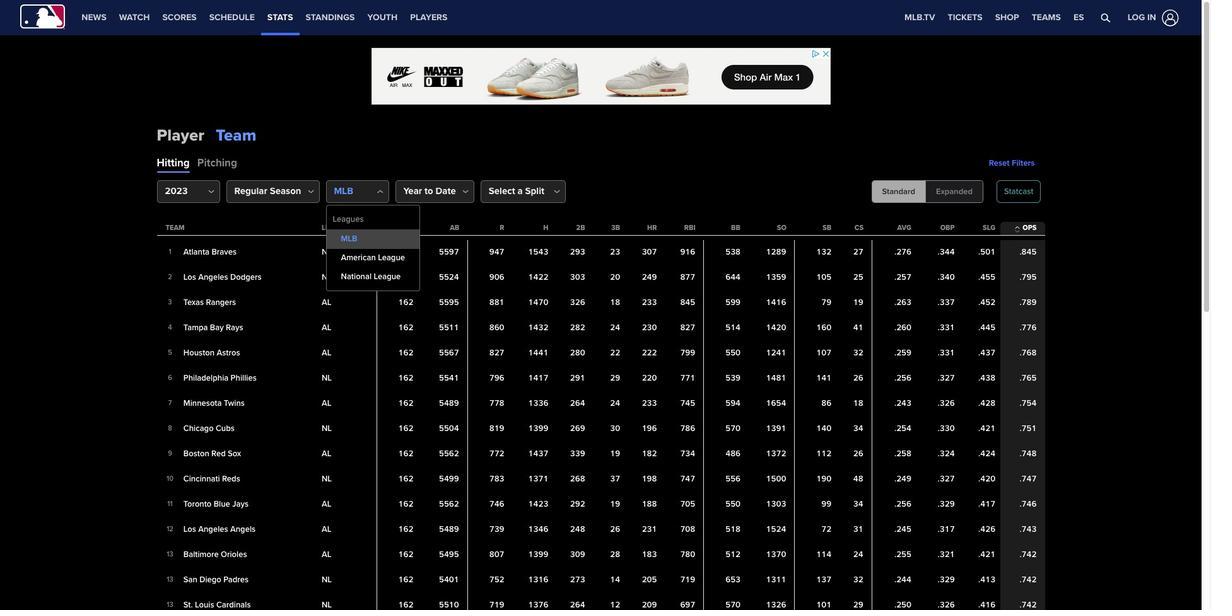 Task type: vqa. For each thing, say whether or not it's contained in the screenshot.


Task type: describe. For each thing, give the bounding box(es) containing it.
watch
[[119, 12, 150, 23]]

182
[[642, 449, 657, 459]]

5489 for 739
[[439, 525, 459, 535]]

162 for 819
[[398, 424, 414, 434]]

1311
[[766, 575, 786, 586]]

.326
[[938, 399, 955, 409]]

24 for 233
[[610, 399, 620, 409]]

24 for 230
[[610, 323, 620, 333]]

1336 link
[[528, 399, 549, 409]]

.445
[[979, 323, 996, 333]]

1543
[[528, 247, 549, 257]]

1423 link
[[528, 500, 549, 510]]

1416
[[766, 298, 786, 308]]

tab list containing hitting
[[157, 154, 289, 180]]

1303 link
[[766, 500, 786, 510]]

.751
[[1020, 424, 1037, 434]]

19 for 550
[[610, 500, 620, 510]]

162 for 796
[[398, 374, 414, 384]]

273 link
[[570, 575, 585, 586]]

26 for 112
[[853, 449, 864, 459]]

league for national league
[[374, 272, 401, 282]]

mlb.tv
[[905, 12, 935, 23]]

162 for 807
[[398, 550, 414, 560]]

326
[[570, 298, 585, 308]]

rbi
[[684, 224, 696, 232]]

570 link
[[726, 424, 741, 434]]

al for houston astros
[[322, 348, 332, 358]]

20
[[610, 273, 620, 283]]

.789
[[1020, 298, 1037, 308]]

5562 for 772
[[439, 449, 459, 459]]

mlb.tv link
[[898, 0, 942, 35]]

reset
[[989, 158, 1010, 168]]

280
[[570, 348, 585, 358]]

.256 for .327
[[895, 374, 912, 384]]

34 for 99
[[853, 500, 864, 510]]

stats
[[267, 12, 293, 23]]

1399 link for 309
[[528, 550, 549, 560]]

.845
[[1020, 247, 1037, 257]]

28
[[610, 550, 620, 560]]

in
[[1148, 12, 1157, 23]]

tickets link
[[942, 0, 989, 35]]

nl for chicago cubs
[[322, 424, 332, 434]]

watch link
[[113, 0, 156, 35]]

league button
[[319, 223, 351, 234]]

222 link
[[642, 348, 657, 358]]

653
[[726, 575, 741, 586]]

220
[[642, 374, 657, 384]]

293
[[570, 247, 585, 257]]

expanded
[[936, 186, 973, 197]]

5499
[[439, 474, 459, 485]]

24 link for 230
[[610, 323, 620, 333]]

1370 link
[[766, 550, 786, 560]]

cubs
[[216, 424, 235, 434]]

291 link
[[570, 374, 585, 384]]

2
[[168, 273, 172, 282]]

los for los angeles angels
[[183, 525, 196, 535]]

1437 link
[[528, 449, 549, 459]]

1372 link
[[766, 449, 786, 459]]

ops button
[[1015, 223, 1040, 237]]

162 for 906
[[398, 273, 414, 283]]

799
[[680, 348, 695, 358]]

.317
[[938, 525, 955, 535]]

angels
[[230, 525, 256, 535]]

132
[[817, 247, 832, 257]]

807
[[489, 550, 504, 560]]

32 for 107
[[853, 348, 864, 358]]

obp
[[941, 224, 955, 232]]

philadelphia
[[183, 373, 229, 383]]

news
[[82, 12, 107, 23]]

906
[[489, 273, 504, 283]]

1359
[[766, 273, 786, 283]]

statcast button
[[997, 180, 1041, 203]]

141
[[817, 374, 832, 384]]

486 link
[[726, 449, 741, 459]]

atlanta braves
[[183, 247, 237, 257]]

.257
[[895, 273, 912, 283]]

dodgers
[[230, 272, 262, 283]]

162 for 772
[[398, 449, 414, 459]]

550 for 1241
[[726, 348, 741, 358]]

550 link for 1241
[[726, 348, 741, 358]]

rangers
[[206, 298, 236, 308]]

.331 for .437
[[938, 348, 955, 358]]

.330
[[938, 424, 955, 434]]

pitching button
[[197, 154, 237, 173]]

1399 link for 269
[[528, 424, 549, 434]]

.329 for .413
[[938, 575, 955, 586]]

233 link for 24
[[642, 399, 657, 409]]

hitting
[[157, 157, 190, 170]]

chicago cubs link
[[183, 423, 237, 436]]

tampa bay rays link
[[183, 322, 245, 335]]

5
[[168, 349, 172, 357]]

0 vertical spatial advertisement element
[[371, 48, 831, 105]]

1
[[169, 248, 171, 256]]

top navigation menu bar
[[0, 0, 1202, 35]]

al for boston red sox
[[322, 449, 332, 459]]

1359 link
[[766, 273, 786, 283]]

13 for san
[[167, 576, 173, 584]]

cs
[[855, 224, 864, 232]]

angeles for dodgers
[[198, 272, 228, 283]]

233 for 24
[[642, 399, 657, 409]]

g
[[409, 224, 414, 232]]

26 for 141
[[853, 374, 864, 384]]

los angeles dodgers link
[[183, 272, 264, 284]]

538
[[726, 247, 741, 257]]

48
[[853, 474, 864, 485]]

ab button
[[447, 223, 462, 234]]

12
[[167, 526, 173, 534]]

2 vertical spatial 24
[[853, 550, 864, 560]]

minnesota twins link
[[183, 398, 247, 410]]

scores
[[162, 12, 197, 23]]

1391 link
[[766, 424, 786, 434]]

1 horizontal spatial 18
[[853, 399, 864, 409]]

al for baltimore orioles
[[322, 550, 332, 560]]

162 for 778
[[398, 399, 414, 409]]

786
[[680, 424, 695, 434]]

minnesota
[[183, 399, 222, 409]]

al for texas rangers
[[322, 298, 332, 308]]

toronto
[[183, 500, 212, 510]]

nl for cincinnati reds
[[322, 474, 332, 485]]

1470 link
[[528, 298, 549, 308]]

.754
[[1020, 399, 1037, 409]]

al for los angeles angels
[[322, 525, 332, 535]]

expanded button
[[926, 181, 983, 203]]

162 for 881
[[398, 298, 414, 308]]

.344
[[938, 247, 955, 257]]

24 link for 233
[[610, 399, 620, 409]]

230
[[642, 323, 657, 333]]

secondary navigation element containing news
[[75, 0, 454, 35]]

nl for philadelphia phillies
[[322, 374, 332, 384]]

1399 for 269
[[528, 424, 549, 434]]

reds
[[222, 474, 240, 484]]

23 link
[[610, 247, 620, 257]]

shop
[[995, 12, 1019, 23]]

.742 for .413
[[1020, 575, 1037, 586]]



Task type: locate. For each thing, give the bounding box(es) containing it.
233 for 18
[[642, 298, 657, 308]]

6 162 from the top
[[398, 374, 414, 384]]

5562 for 746
[[439, 500, 459, 510]]

1 horizontal spatial advertisement element
[[856, 117, 1045, 149]]

1 secondary navigation element from the left
[[75, 0, 454, 35]]

705
[[680, 500, 695, 510]]

162 for 827
[[398, 348, 414, 358]]

0 vertical spatial 550 link
[[726, 348, 741, 358]]

obp button
[[938, 223, 958, 234]]

1 vertical spatial .327
[[938, 474, 955, 485]]

group containing standard
[[872, 180, 984, 203]]

0 vertical spatial .329
[[938, 500, 955, 510]]

0 vertical spatial 34
[[853, 424, 864, 434]]

tampa
[[183, 323, 208, 333]]

1 vertical spatial 1399 link
[[528, 550, 549, 560]]

0 vertical spatial los
[[183, 272, 196, 283]]

1 vertical spatial 18
[[853, 399, 864, 409]]

0 vertical spatial .742
[[1020, 550, 1037, 560]]

.421 for .330
[[979, 424, 996, 434]]

2 550 link from the top
[[726, 500, 741, 510]]

1 .329 from the top
[[938, 500, 955, 510]]

2 5562 from the top
[[439, 500, 459, 510]]

.742 for .421
[[1020, 550, 1037, 560]]

1346 link
[[528, 525, 549, 535]]

37 link
[[610, 474, 620, 485]]

8 al from the top
[[322, 550, 332, 560]]

19 up 41
[[853, 298, 864, 308]]

230 link
[[642, 323, 657, 333]]

angeles down atlanta braves link
[[198, 272, 228, 283]]

2 vertical spatial 19
[[610, 500, 620, 510]]

log in button
[[1113, 7, 1182, 29]]

1420
[[766, 323, 786, 333]]

standard button
[[872, 181, 926, 203]]

29
[[610, 374, 620, 384]]

sox
[[228, 449, 241, 459]]

1 vertical spatial 19
[[610, 449, 620, 459]]

.327 for .420
[[938, 474, 955, 485]]

major league baseball image
[[20, 4, 65, 29]]

32 right the 137 at the bottom of page
[[853, 575, 864, 586]]

1 vertical spatial 24
[[610, 399, 620, 409]]

72
[[822, 525, 832, 535]]

4 nl from the top
[[322, 424, 332, 434]]

1399
[[528, 424, 549, 434], [528, 550, 549, 560]]

0 vertical spatial 5562
[[439, 449, 459, 459]]

2 los from the top
[[183, 525, 196, 535]]

1 .256 from the top
[[895, 374, 912, 384]]

mlb
[[341, 234, 357, 244]]

.420
[[979, 474, 996, 485]]

0 horizontal spatial 18
[[610, 298, 620, 308]]

.256 up .245
[[895, 500, 912, 510]]

.742 right .413
[[1020, 575, 1037, 586]]

739
[[489, 525, 504, 535]]

5 162 from the top
[[398, 348, 414, 358]]

1 5489 from the top
[[439, 399, 459, 409]]

0 vertical spatial angeles
[[198, 272, 228, 283]]

26 up 28 link
[[610, 525, 620, 535]]

tertiary navigation element
[[898, 0, 1091, 35]]

team
[[216, 126, 256, 145]]

1 vertical spatial .256
[[895, 500, 912, 510]]

292
[[570, 500, 585, 510]]

nl for los angeles dodgers
[[322, 273, 332, 283]]

1 vertical spatial advertisement element
[[856, 117, 1045, 149]]

0 vertical spatial 18
[[610, 298, 620, 308]]

196
[[642, 424, 657, 434]]

1 24 link from the top
[[610, 323, 620, 333]]

10 162 from the top
[[398, 474, 414, 485]]

2 34 from the top
[[853, 500, 864, 510]]

1 34 from the top
[[853, 424, 864, 434]]

0 vertical spatial .421
[[979, 424, 996, 434]]

644
[[726, 273, 741, 283]]

1524 link
[[766, 525, 786, 535]]

7 162 from the top
[[398, 399, 414, 409]]

.421 up .413
[[979, 550, 996, 560]]

0 vertical spatial 26
[[853, 374, 864, 384]]

2 32 from the top
[[853, 575, 864, 586]]

1 .331 from the top
[[938, 323, 955, 333]]

los for los angeles dodgers
[[183, 272, 196, 283]]

1 .742 from the top
[[1020, 550, 1037, 560]]

filters
[[1012, 158, 1035, 168]]

1 19 link from the top
[[610, 449, 620, 459]]

sb button
[[820, 223, 834, 234]]

3 162 from the top
[[398, 298, 414, 308]]

162 for 739
[[398, 525, 414, 535]]

.743
[[1020, 525, 1037, 535]]

182 link
[[642, 449, 657, 459]]

astros
[[217, 348, 240, 358]]

2 .329 from the top
[[938, 575, 955, 586]]

0 vertical spatial 24 link
[[610, 323, 620, 333]]

0 vertical spatial 24
[[610, 323, 620, 333]]

.327 down .324
[[938, 474, 955, 485]]

877
[[680, 273, 695, 283]]

0 vertical spatial 19 link
[[610, 449, 620, 459]]

827 up 796
[[489, 348, 504, 358]]

5541
[[439, 374, 459, 384]]

.768
[[1020, 348, 1037, 358]]

.256 for .329
[[895, 500, 912, 510]]

233 link up 230
[[642, 298, 657, 308]]

2 .742 from the top
[[1020, 575, 1037, 586]]

6 al from the top
[[322, 500, 332, 510]]

34 for 140
[[853, 424, 864, 434]]

13 for baltimore
[[167, 551, 173, 559]]

0 vertical spatial league
[[378, 253, 405, 263]]

1 horizontal spatial 827
[[680, 323, 695, 333]]

0 vertical spatial 5489
[[439, 399, 459, 409]]

1 vertical spatial 1399
[[528, 550, 549, 560]]

269
[[570, 424, 585, 434]]

2 al from the top
[[322, 323, 332, 333]]

550 link up 518 link
[[726, 500, 741, 510]]

303
[[570, 273, 585, 283]]

1 vertical spatial 34
[[853, 500, 864, 510]]

2b
[[576, 224, 585, 232]]

houston
[[183, 348, 215, 358]]

19 link down the 37 link
[[610, 500, 620, 510]]

jays
[[232, 500, 249, 510]]

1 550 from the top
[[726, 348, 741, 358]]

.424
[[979, 449, 996, 459]]

0 vertical spatial 827
[[680, 323, 695, 333]]

1441 link
[[528, 348, 549, 358]]

162 for 752
[[398, 575, 414, 586]]

.417
[[979, 500, 996, 510]]

1417
[[528, 374, 549, 384]]

13 left "san"
[[167, 576, 173, 584]]

.331 for .445
[[938, 323, 955, 333]]

9 162 from the top
[[398, 449, 414, 459]]

550 for 1303
[[726, 500, 741, 510]]

baltimore orioles link
[[183, 549, 249, 562]]

5562 up 5499
[[439, 449, 459, 459]]

1 vertical spatial .742
[[1020, 575, 1037, 586]]

al for tampa bay rays
[[322, 323, 332, 333]]

2 vertical spatial 26
[[610, 525, 620, 535]]

hitting button
[[157, 154, 190, 173]]

19 down 30
[[610, 449, 620, 459]]

594
[[726, 399, 741, 409]]

5489 down 5541
[[439, 399, 459, 409]]

845
[[680, 298, 695, 308]]

29 link
[[610, 374, 620, 384]]

1 vertical spatial 32
[[853, 575, 864, 586]]

19 link for 188
[[610, 500, 620, 510]]

14 162 from the top
[[398, 575, 414, 586]]

233 down the 220 link at the right
[[642, 399, 657, 409]]

1 233 from the top
[[642, 298, 657, 308]]

.243
[[895, 399, 912, 409]]

34 up 31
[[853, 500, 864, 510]]

2 233 link from the top
[[642, 399, 657, 409]]

0 vertical spatial 550
[[726, 348, 741, 358]]

stats table element
[[157, 222, 1045, 611]]

louis
[[195, 601, 214, 611]]

2 233 from the top
[[642, 399, 657, 409]]

205 link
[[642, 575, 657, 586]]

13 162 from the top
[[398, 550, 414, 560]]

19 down the 37 link
[[610, 500, 620, 510]]

2 19 link from the top
[[610, 500, 620, 510]]

2 secondary navigation element from the left
[[454, 0, 560, 35]]

.331 down .337
[[938, 323, 955, 333]]

league
[[322, 224, 348, 232]]

1432
[[528, 323, 549, 333]]

2 162 from the top
[[398, 273, 414, 283]]

angeles down toronto blue jays link
[[198, 525, 228, 535]]

2 1399 from the top
[[528, 550, 549, 560]]

796
[[489, 374, 504, 384]]

222
[[642, 348, 657, 358]]

32 for 137
[[853, 575, 864, 586]]

1 13 from the top
[[167, 551, 173, 559]]

cincinnati
[[183, 474, 220, 484]]

league up 'national league'
[[378, 253, 405, 263]]

3 nl from the top
[[322, 374, 332, 384]]

183 link
[[642, 550, 657, 560]]

1 vertical spatial 233 link
[[642, 399, 657, 409]]

18 right 86
[[853, 399, 864, 409]]

2 5489 from the top
[[439, 525, 459, 535]]

24 up 30
[[610, 399, 620, 409]]

los right 2 at the top of the page
[[183, 272, 196, 283]]

angeles
[[198, 272, 228, 283], [198, 525, 228, 535]]

al for minnesota twins
[[322, 399, 332, 409]]

2 .421 from the top
[[979, 550, 996, 560]]

.742 down .743
[[1020, 550, 1037, 560]]

1 vertical spatial 233
[[642, 399, 657, 409]]

.413
[[979, 575, 996, 586]]

1 vertical spatial .329
[[938, 575, 955, 586]]

los right 12
[[183, 525, 196, 535]]

1 162 from the top
[[398, 247, 414, 257]]

0 vertical spatial 1399 link
[[528, 424, 549, 434]]

5 nl from the top
[[322, 474, 332, 485]]

827 down the 845
[[680, 323, 695, 333]]

tab list
[[157, 154, 289, 180]]

1 1399 link from the top
[[528, 424, 549, 434]]

550 down "514"
[[726, 348, 741, 358]]

7 al from the top
[[322, 525, 332, 535]]

653 link
[[726, 575, 741, 586]]

hr button
[[645, 223, 660, 234]]

1423
[[528, 500, 549, 510]]

1399 down "1346"
[[528, 550, 549, 560]]

1 vertical spatial league
[[374, 272, 401, 282]]

2 nl from the top
[[322, 273, 332, 283]]

2 angeles from the top
[[198, 525, 228, 535]]

5401
[[439, 575, 459, 586]]

18 down 20 link
[[610, 298, 620, 308]]

1 233 link from the top
[[642, 298, 657, 308]]

.421 for .321
[[979, 550, 996, 560]]

.329 up .317
[[938, 500, 955, 510]]

1399 up 1437 link
[[528, 424, 549, 434]]

8 162 from the top
[[398, 424, 414, 434]]

.256
[[895, 374, 912, 384], [895, 500, 912, 510]]

4 al from the top
[[322, 399, 332, 409]]

220 link
[[642, 374, 657, 384]]

644 link
[[726, 273, 741, 283]]

advertisement element
[[371, 48, 831, 105], [856, 117, 1045, 149]]

0 horizontal spatial advertisement element
[[371, 48, 831, 105]]

1 vertical spatial 26
[[853, 449, 864, 459]]

24 link up 30
[[610, 399, 620, 409]]

.327 for .438
[[938, 374, 955, 384]]

1 vertical spatial 13
[[167, 576, 173, 584]]

texas rangers link
[[183, 297, 238, 309]]

162 for 947
[[398, 247, 414, 257]]

2 24 link from the top
[[610, 399, 620, 409]]

107
[[817, 348, 832, 358]]

783
[[489, 474, 504, 485]]

11 162 from the top
[[398, 500, 414, 510]]

539
[[726, 374, 741, 384]]

1 5562 from the top
[[439, 449, 459, 459]]

292 link
[[570, 500, 585, 510]]

1 los from the top
[[183, 272, 196, 283]]

youth
[[368, 12, 398, 23]]

angeles for angels
[[198, 525, 228, 535]]

2 .256 from the top
[[895, 500, 912, 510]]

0 vertical spatial 233 link
[[642, 298, 657, 308]]

233 link for 18
[[642, 298, 657, 308]]

13 down 12
[[167, 551, 173, 559]]

1 vertical spatial 827
[[489, 348, 504, 358]]

league for american league
[[378, 253, 405, 263]]

2 vertical spatial 13
[[167, 601, 173, 610]]

19 link for 182
[[610, 449, 620, 459]]

1 vertical spatial los
[[183, 525, 196, 535]]

team
[[166, 224, 185, 232]]

.329 down '.321'
[[938, 575, 955, 586]]

550 link down "514"
[[726, 348, 741, 358]]

0 vertical spatial 233
[[642, 298, 657, 308]]

233 link down the 220 link at the right
[[642, 399, 657, 409]]

26 up 48
[[853, 449, 864, 459]]

233 up 230
[[642, 298, 657, 308]]

19 for 486
[[610, 449, 620, 459]]

13 for st.
[[167, 601, 173, 610]]

550 link
[[726, 348, 741, 358], [726, 500, 741, 510]]

13 left the st.
[[167, 601, 173, 610]]

6 nl from the top
[[322, 575, 332, 586]]

1 al from the top
[[322, 298, 332, 308]]

2 1399 link from the top
[[528, 550, 549, 560]]

1 550 link from the top
[[726, 348, 741, 358]]

0 vertical spatial 13
[[167, 551, 173, 559]]

32 down 41
[[853, 348, 864, 358]]

.421 down .428 at right bottom
[[979, 424, 996, 434]]

1 angeles from the top
[[198, 272, 228, 283]]

280 link
[[570, 348, 585, 358]]

1 vertical spatial 550
[[726, 500, 741, 510]]

3 al from the top
[[322, 348, 332, 358]]

.256 down .259
[[895, 374, 912, 384]]

162 for 783
[[398, 474, 414, 485]]

twins
[[224, 399, 245, 409]]

1 vertical spatial 19 link
[[610, 500, 620, 510]]

1 .327 from the top
[[938, 374, 955, 384]]

2 550 from the top
[[726, 500, 741, 510]]

.260
[[895, 323, 912, 333]]

34 right '140'
[[853, 424, 864, 434]]

1 vertical spatial 550 link
[[726, 500, 741, 510]]

24 down "18" link
[[610, 323, 620, 333]]

texas
[[183, 298, 204, 308]]

1399 link up 1437 link
[[528, 424, 549, 434]]

282
[[570, 323, 585, 333]]

2 .331 from the top
[[938, 348, 955, 358]]

282 link
[[570, 323, 585, 333]]

1 .421 from the top
[[979, 424, 996, 434]]

secondary navigation element
[[75, 0, 454, 35], [454, 0, 560, 35]]

0 vertical spatial 19
[[853, 298, 864, 308]]

86
[[822, 399, 832, 409]]

162 for 746
[[398, 500, 414, 510]]

.501
[[979, 247, 996, 257]]

5489 up the 5495
[[439, 525, 459, 535]]

12 162 from the top
[[398, 525, 414, 535]]

1 vertical spatial .421
[[979, 550, 996, 560]]

.331 left .437
[[938, 348, 955, 358]]

0 vertical spatial 1399
[[528, 424, 549, 434]]

0 horizontal spatial 827
[[489, 348, 504, 358]]

231 link
[[642, 525, 657, 535]]

1 vertical spatial 24 link
[[610, 399, 620, 409]]

160
[[817, 323, 832, 333]]

19 link down 30
[[610, 449, 620, 459]]

24 down 31
[[853, 550, 864, 560]]

140
[[817, 424, 832, 434]]

2 13 from the top
[[167, 576, 173, 584]]

5 al from the top
[[322, 449, 332, 459]]

3 13 from the top
[[167, 601, 173, 610]]

5489 for 778
[[439, 399, 459, 409]]

1 32 from the top
[[853, 348, 864, 358]]

1 vertical spatial 5562
[[439, 500, 459, 510]]

162 for 860
[[398, 323, 414, 333]]

diego
[[200, 575, 221, 585]]

24 link down "18" link
[[610, 323, 620, 333]]

205
[[642, 575, 657, 586]]

22 link
[[610, 348, 620, 358]]

1399 for 309
[[528, 550, 549, 560]]

1 1399 from the top
[[528, 424, 549, 434]]

.244
[[895, 575, 912, 586]]

4 162 from the top
[[398, 323, 414, 333]]

houston astros
[[183, 348, 240, 358]]

0 vertical spatial 32
[[853, 348, 864, 358]]

nl for atlanta braves
[[322, 247, 332, 257]]

0 vertical spatial .331
[[938, 323, 955, 333]]

advertisement element up reset
[[856, 117, 1045, 149]]

1 nl from the top
[[322, 247, 332, 257]]

advertisement element down top navigation menu bar
[[371, 48, 831, 105]]

group
[[872, 180, 984, 203]]

550 up 518 link
[[726, 500, 741, 510]]

512 link
[[726, 550, 741, 560]]

.327 up .326
[[938, 374, 955, 384]]

2 .327 from the top
[[938, 474, 955, 485]]

1 vertical spatial .331
[[938, 348, 955, 358]]

1399 link down "1346"
[[528, 550, 549, 560]]

bb
[[731, 224, 741, 232]]

r button
[[497, 223, 507, 234]]

stats link
[[261, 0, 299, 33]]

1 vertical spatial angeles
[[198, 525, 228, 535]]

league down american league at the top left
[[374, 272, 401, 282]]

550 link for 1303
[[726, 500, 741, 510]]

0 vertical spatial .256
[[895, 374, 912, 384]]

san
[[183, 575, 197, 585]]

0 vertical spatial .327
[[938, 374, 955, 384]]

nl for san diego padres
[[322, 575, 332, 586]]

26 right 141 on the right of page
[[853, 374, 864, 384]]

al for toronto blue jays
[[322, 500, 332, 510]]

players link
[[404, 0, 454, 35]]

.329 for .417
[[938, 500, 955, 510]]

1311 link
[[766, 575, 786, 586]]

5562 down 5499
[[439, 500, 459, 510]]

1524
[[766, 525, 786, 535]]

1 vertical spatial 5489
[[439, 525, 459, 535]]



